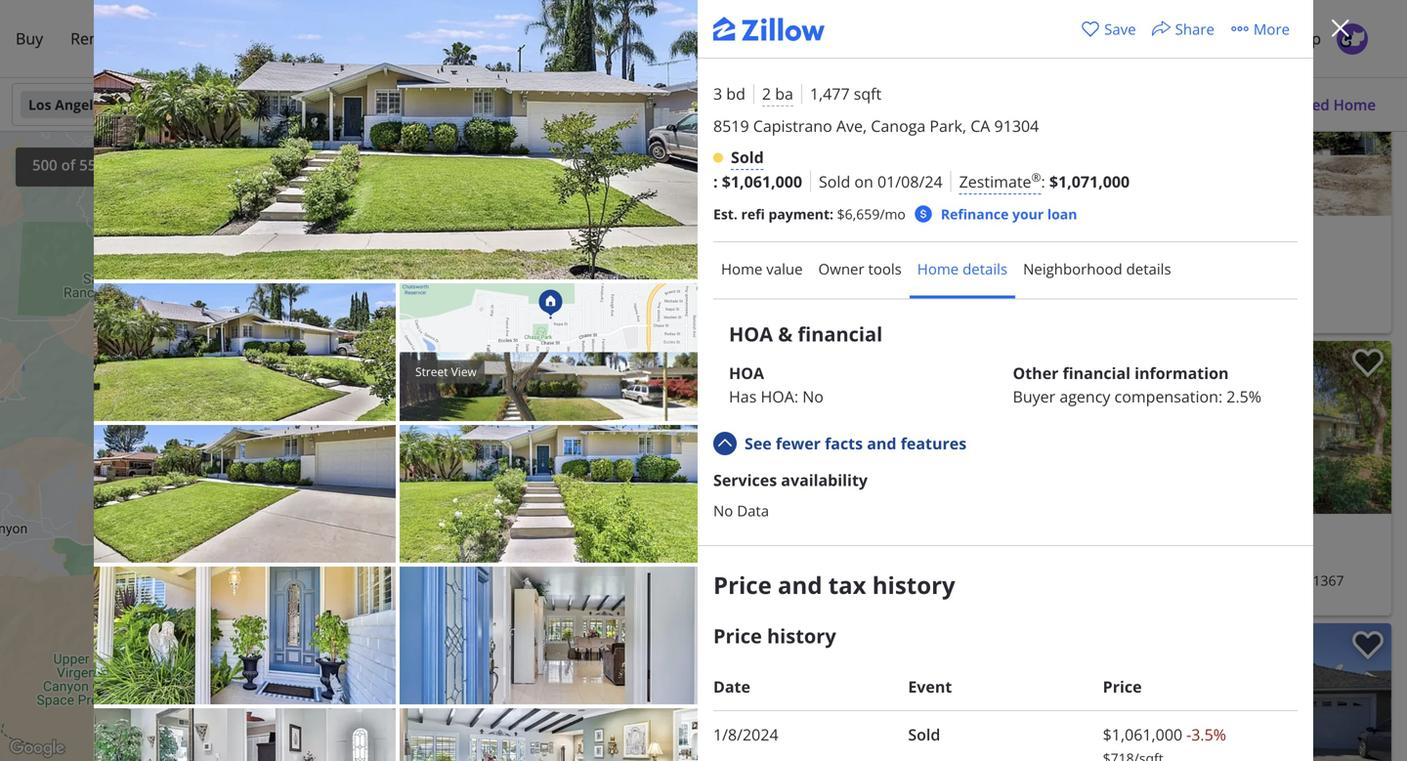 Task type: locate. For each thing, give the bounding box(es) containing it.
720k
[[412, 144, 437, 159], [265, 448, 290, 463]]

bds inside map region
[[216, 363, 239, 382]]

1 horizontal spatial 1.01m
[[232, 537, 263, 551]]

482k
[[552, 194, 577, 209]]

0 horizontal spatial and
[[778, 569, 823, 601]]

1.34m link
[[271, 409, 316, 426], [140, 502, 185, 520]]

ca inside 8519 capistrano ave, canoga park, ca 91304 re/max one
[[923, 273, 940, 292]]

1.24m link down 1,361
[[288, 400, 333, 418]]

chevron down image
[[516, 97, 532, 112], [852, 97, 867, 112]]

8519 capistrano ave, canoga park, ca 91304 re/max one
[[698, 273, 983, 308]]

8519 inside 8519 capistrano ave, canoga park, ca 91304 re/max one
[[698, 273, 729, 292]]

1.15m
[[633, 163, 664, 178], [524, 203, 554, 218], [428, 359, 459, 374], [301, 513, 332, 527], [359, 695, 390, 709]]

1.33m link
[[250, 467, 294, 484], [151, 489, 195, 506]]

475k inside "link"
[[629, 371, 654, 386]]

438k 749k
[[306, 569, 463, 593]]

2 ba inside map region
[[254, 363, 281, 382]]

canoga inside 8124 sedan ave, canoga park, ca 91304 pardee properties, lauren narozniak dre # 01958051
[[313, 387, 361, 405]]

0 vertical spatial features
[[818, 277, 879, 298]]

1 vertical spatial 880k
[[613, 440, 638, 455]]

170k
[[481, 481, 507, 496]]

1.95m right 1.22m
[[196, 493, 227, 508]]

sqft for $1.06m
[[828, 250, 852, 268]]

capistrano up sold button
[[753, 115, 833, 136]]

1 horizontal spatial 915k
[[563, 628, 588, 643]]

park, for $915,000
[[1206, 273, 1238, 292]]

1.23m down 990k 1.17m
[[367, 507, 398, 522]]

bds
[[709, 250, 733, 268], [1064, 250, 1087, 268], [216, 363, 239, 382]]

save this home button for $875,000
[[422, 156, 477, 211]]

1 vertical spatial 930k
[[644, 460, 669, 475]]

400k
[[538, 370, 563, 385]]

0 vertical spatial $1,061,000
[[722, 171, 803, 192]]

bds up 8124
[[216, 363, 239, 382]]

1.80m
[[349, 688, 380, 703]]

770k inside 770k 775k
[[362, 685, 387, 699]]

ca for 8519 capistrano ave, canoga park, ca 91304 re/max one
[[923, 273, 940, 292]]

1.95m up 1.22m link at the bottom left of page
[[183, 480, 214, 495]]

close image
[[1329, 17, 1353, 40]]

: inside hoa has hoa : no
[[795, 386, 799, 407]]

1 vertical spatial community
[[729, 277, 814, 298]]

1.25m inside 1.25m 1.95m
[[250, 472, 281, 487]]

695k
[[595, 621, 620, 636]]

1 vertical spatial 14
[[443, 746, 456, 761]]

canoga for $875,000
[[313, 387, 361, 405]]

utility element
[[698, 0, 1314, 58]]

more image
[[1231, 19, 1250, 39]]

820k
[[482, 153, 507, 168], [593, 369, 618, 384], [311, 531, 336, 546], [259, 534, 284, 549], [634, 630, 659, 644]]

8519 capistrano ave, canoga park, ca 91304 image
[[690, 43, 1037, 216]]

863k link
[[572, 490, 611, 508]]

0 horizontal spatial 770k link
[[355, 683, 394, 701]]

google image
[[5, 736, 69, 762]]

history right tax
[[873, 569, 956, 601]]

780k for 780k
[[620, 238, 645, 252]]

0 vertical spatial 780k
[[620, 238, 645, 252]]

7 units link down 476k
[[471, 598, 534, 616]]

0 horizontal spatial 740k link
[[335, 457, 374, 475]]

2.50m for leftmost 2.50m 'link'
[[110, 690, 141, 705]]

loans
[[232, 28, 276, 49]]

9 for the bottommost '9 units' link
[[476, 422, 482, 437]]

park, inside the 8349 hillary dr, canoga park, ca 91304 coldwell banker realty
[[1206, 273, 1238, 292]]

912k link left '732k'
[[569, 617, 608, 635]]

0 horizontal spatial 865k
[[196, 557, 221, 572]]

835k link
[[311, 472, 349, 490], [572, 590, 611, 608]]

8519 for 8519 capistrano ave, canoga park, ca 91304 re/max one
[[698, 273, 729, 292]]

bds down $1.06m
[[709, 250, 733, 268]]

880k for the topmost 880k link
[[614, 354, 639, 369]]

762k link
[[642, 364, 681, 382]]

0 horizontal spatial 475k
[[479, 582, 504, 597]]

hoa down one
[[729, 321, 773, 348]]

financial up agency
[[1063, 363, 1131, 384]]

1.24m link up data
[[416, 730, 461, 747]]

2 horizontal spatial 650k link
[[636, 573, 675, 591]]

0 horizontal spatial 865k link
[[189, 556, 228, 573]]

ca for 8519 capistrano ave, canoga park, ca 91304
[[971, 115, 991, 136]]

2 vertical spatial 740k
[[406, 561, 431, 576]]

0 vertical spatial 905k link
[[435, 170, 474, 188]]

905k for the left 905k link
[[442, 172, 467, 187]]

1.57m link
[[254, 683, 299, 700]]

18 units link
[[440, 471, 509, 488], [408, 669, 477, 687]]

save this home button for $915,000
[[1337, 43, 1392, 98]]

1.10m for top 1.10m link
[[640, 189, 671, 204]]

canoga
[[871, 115, 926, 136], [836, 273, 884, 292], [1154, 273, 1202, 292], [1071, 277, 1126, 298], [313, 387, 361, 405]]

0 horizontal spatial chevron down image
[[516, 97, 532, 112]]

860k for the bottom 860k link
[[620, 265, 645, 279]]

1 vertical spatial 1.06m
[[561, 370, 592, 384]]

- sold inside map region
[[363, 363, 398, 382]]

700k link up "815k" link
[[422, 145, 460, 163]]

475k inside 475k 935k
[[479, 582, 504, 597]]

15 units link up 380k
[[471, 346, 540, 363]]

1.28m link down 1.53m link
[[156, 717, 201, 734]]

1 vertical spatial 12 units
[[636, 493, 676, 507]]

canoga inside the 8349 hillary dr, canoga park, ca 91304 coldwell banker realty
[[1154, 273, 1202, 292]]

1 horizontal spatial of
[[549, 749, 557, 761]]

0 vertical spatial 1.35m link
[[623, 164, 667, 182]]

view larger view of the 5 photo of this home image
[[94, 567, 396, 705]]

745k inside 543k 745k
[[616, 210, 641, 225]]

1 horizontal spatial 967k link
[[612, 609, 650, 626]]

home inside main navigation
[[184, 28, 228, 49]]

sqft up 8519 capistrano ave, canoga park, ca 91304
[[854, 83, 882, 104]]

heart image
[[1081, 19, 1101, 39]]

980k link up 775k link
[[379, 598, 418, 616]]

975k left the 697k link
[[615, 206, 640, 220]]

912k left '732k'
[[576, 619, 601, 633]]

1 horizontal spatial 1.13m
[[386, 636, 417, 651]]

990k 1.17m
[[336, 478, 391, 499]]

351k
[[555, 397, 580, 411]]

0 horizontal spatial 10 units link
[[494, 334, 564, 352]]

1.38m for bottom 1.38m link
[[212, 719, 243, 733]]

1 horizontal spatial 1.35m link
[[424, 386, 469, 404]]

bds up 8349
[[1064, 250, 1087, 268]]

15 units up 380k
[[493, 347, 533, 362]]

sold 01/05/2024 up agency
[[1061, 350, 1152, 367]]

0 horizontal spatial hills,
[[866, 571, 897, 590]]

2.34m link
[[113, 684, 157, 702]]

1 vertical spatial of
[[549, 749, 557, 761]]

1.12m
[[296, 493, 327, 507]]

720k down properties,
[[265, 448, 290, 463]]

1.47m for 1.47m 1.67m
[[451, 723, 482, 738]]

2 851k link from the left
[[412, 446, 450, 464]]

home image
[[23, 103, 66, 146]]

1.33m
[[257, 468, 287, 483], [158, 490, 189, 505]]

2 hills, from the left
[[1251, 571, 1281, 590]]

840k up 750k
[[469, 136, 494, 151]]

840k up 895k 'link'
[[590, 349, 615, 364]]

1.01m inside 1.01m 810k
[[232, 537, 263, 551]]

465k link
[[437, 702, 476, 720]]

ba up hillary
[[1114, 250, 1130, 268]]

ave, inside 8124 sedan ave, canoga park, ca 91304 pardee properties, lauren narozniak dre # 01958051
[[283, 387, 309, 405]]

810k down 919k link
[[339, 466, 364, 481]]

1.01m
[[232, 537, 263, 551], [141, 573, 172, 588]]

91304 inside 8124 sedan ave, canoga park, ca 91304 pardee properties, lauren narozniak dre # 01958051
[[421, 387, 460, 405]]

sold up 8519 capistrano ave, canoga park, ca 91304 link
[[864, 250, 891, 268]]

1 vertical spatial 770k link
[[355, 683, 394, 701]]

500 of 5575 homes
[[32, 155, 164, 175]]

: inside "other financial information buyer agency compensation : 2.5%"
[[1219, 386, 1223, 407]]

information
[[1135, 363, 1229, 384]]

1 vertical spatial 1.06m link
[[554, 368, 598, 386]]

0 vertical spatial 410k
[[649, 539, 674, 554]]

874k
[[554, 715, 579, 730]]

865k for the bottom 865k link
[[332, 616, 357, 631]]

160k
[[180, 296, 205, 310]]

2.12m
[[294, 707, 325, 721]]

12 for leftmost 12 units "link"
[[508, 248, 521, 262]]

sqft for $875,000
[[335, 363, 359, 382]]

ca for 5801 winnetka ave, woodland hills, ca 91367
[[1285, 571, 1302, 590]]

1.40m inside '1.76m 1.40m'
[[195, 377, 226, 391]]

10111 laramie ave, chatsworth, ca 91311 image
[[690, 624, 1037, 762]]

1 vertical spatial 7 units
[[493, 600, 527, 614]]

0 vertical spatial and
[[867, 433, 897, 454]]

0 vertical spatial 730k link
[[531, 497, 570, 515]]

0 horizontal spatial 915k link
[[253, 416, 291, 433]]

915k for 915k link to the bottom
[[563, 628, 588, 643]]

1 vertical spatial 1.27m
[[222, 419, 253, 434]]

985k inside 1.25m 985k 870k
[[320, 582, 345, 596]]

0 horizontal spatial 1.35m link
[[350, 225, 395, 243]]

no inside hoa has hoa : no
[[803, 386, 824, 407]]

497k
[[474, 578, 499, 592]]

1 vertical spatial 1.04m link
[[416, 433, 460, 451]]

ca for 8349 hillary dr, canoga park, ca 91304 coldwell banker realty
[[1242, 273, 1259, 292]]

save this home image
[[998, 51, 1029, 80], [1353, 51, 1384, 80], [437, 164, 469, 193], [998, 349, 1029, 378], [1353, 349, 1384, 378], [1353, 632, 1384, 660]]

1 horizontal spatial 1.04m link
[[416, 433, 460, 451]]

710k for leftmost 710k link
[[379, 430, 404, 445]]

0 vertical spatial 745k link
[[609, 209, 648, 226]]

hills, inside 6424 franrivers ave, west hills, ca 91307 rodeo realty
[[866, 571, 897, 590]]

755k
[[502, 146, 527, 160], [336, 431, 361, 445], [660, 435, 685, 450], [606, 588, 631, 603]]

920k up re-
[[587, 141, 613, 155]]

0 horizontal spatial 15 units link
[[471, 346, 540, 363]]

bd
[[727, 83, 746, 104]]

0 horizontal spatial 1.04m link
[[351, 414, 396, 431]]

help link
[[1274, 16, 1335, 62]]

765k link
[[506, 401, 545, 418], [442, 601, 481, 619]]

1 horizontal spatial 1.01m link
[[225, 535, 270, 553]]

history down 6424 franrivers ave, west hills, ca 91307 rodeo realty
[[767, 623, 837, 650]]

1.17m inside 990k 1.17m
[[360, 484, 391, 499]]

ave, up on
[[837, 115, 867, 136]]

967k up 699k
[[619, 610, 644, 625]]

- inside map region
[[363, 363, 367, 382]]

1.28m link
[[392, 219, 437, 237], [156, 717, 201, 734]]

features inside community community features : sidewalks
[[818, 277, 879, 298]]

agent finder link
[[289, 16, 407, 62]]

912k
[[403, 195, 428, 210], [576, 619, 601, 633]]

650k for rightmost 650k link
[[643, 575, 668, 590]]

1.10m for 1.10m link to the bottom
[[653, 727, 684, 742]]

map region
[[0, 81, 708, 762]]

11 units for 11 units link above 781k "link"
[[593, 551, 633, 566]]

410k for the right the 410k link
[[649, 539, 674, 554]]

740k inside 740k 860k
[[597, 416, 622, 430]]

2 vertical spatial 880k
[[469, 743, 494, 757]]

1.76m inside '1.76m 1.40m'
[[155, 700, 186, 715]]

1.00m
[[620, 188, 650, 203], [426, 451, 457, 465]]

home for home details
[[918, 259, 959, 279]]

810k
[[617, 373, 642, 387], [478, 391, 503, 406], [339, 466, 364, 481], [344, 553, 369, 568], [424, 678, 449, 693]]

858k
[[324, 617, 349, 632]]

1.09m up 799k
[[622, 191, 653, 206]]

650k for 650k link to the middle
[[556, 537, 581, 552]]

1.48m link
[[458, 333, 502, 351]]

2 ba up sedan
[[254, 363, 281, 382]]

1.25m inside 985k 1.25m
[[313, 391, 344, 405]]

1.10m link up 685k link
[[395, 407, 439, 424]]

1.20m
[[446, 246, 477, 261], [295, 529, 326, 544], [414, 707, 445, 721]]

91304
[[995, 115, 1039, 136], [944, 273, 983, 292], [1262, 273, 1302, 292], [421, 387, 460, 405]]

park, inside 8519 capistrano ave, canoga park, ca 91304 re/max one
[[887, 273, 920, 292]]

ave, inside 6424 franrivers ave, west hills, ca 91307 rodeo realty
[[801, 571, 827, 590]]

zillow image
[[714, 17, 829, 41]]

save this home image for $875,000
[[437, 164, 469, 193]]

price down rodeo
[[714, 623, 762, 650]]

ave, for $885,000
[[801, 571, 827, 590]]

1 horizontal spatial 1.28m link
[[392, 219, 437, 237]]

0 horizontal spatial 1.00m
[[426, 451, 457, 465]]

1,361
[[296, 363, 331, 382]]

450k
[[463, 485, 488, 500]]

0 horizontal spatial 7 units
[[430, 565, 464, 579]]

capistrano for 8519 capistrano ave, canoga park, ca 91304 re/max one
[[733, 273, 802, 292]]

935k link up 795k link
[[432, 283, 471, 301]]

details for neighborhood details
[[1127, 259, 1172, 279]]

700k up "815k" link
[[428, 147, 453, 161]]

8349 hillary dr, canoga park, ca 91304 image
[[1045, 43, 1392, 216]]

1 details from the left
[[963, 259, 1008, 279]]

12/29/2023
[[240, 166, 304, 182]]

1.05m up 1.65m 2.79m 2.24m
[[259, 685, 290, 700]]

ba inside map region
[[265, 363, 281, 382]]

1.60m link down 795k link
[[416, 347, 461, 365]]

6424 franrivers ave, west hills, ca 91307 image
[[690, 341, 1037, 514]]

610k link
[[558, 381, 596, 399]]

1.09m down the 998k link
[[183, 641, 214, 656]]

840k right 781k
[[598, 575, 623, 589]]

2 details from the left
[[1127, 259, 1172, 279]]

930k link up 892k
[[637, 459, 676, 476]]

740k link down 972k link
[[399, 559, 438, 577]]

01/05/2024 for 5801 winnetka ave, woodland hills, ca 91367 image
[[1088, 350, 1152, 367]]

780k inside 780k 510k
[[618, 627, 644, 641]]

ave, left west
[[801, 571, 827, 590]]

961k
[[251, 547, 276, 561]]

912k for leftmost 912k link
[[403, 195, 428, 210]]

1.95m link
[[177, 479, 221, 496], [190, 492, 234, 510]]

0 vertical spatial 880k
[[614, 354, 639, 369]]

of right 500
[[61, 155, 75, 175]]

details inside 'link'
[[1127, 259, 1172, 279]]

value
[[767, 259, 803, 279]]

0 vertical spatial 1.17m
[[360, 484, 391, 499]]

ave,
[[837, 115, 867, 136], [806, 273, 832, 292], [283, 387, 309, 405], [801, 571, 827, 590], [1151, 571, 1178, 590]]

1 hills, from the left
[[866, 571, 897, 590]]

1 vertical spatial 18 units link
[[408, 669, 477, 687]]

1 vertical spatial 967k link
[[236, 677, 275, 695]]

price down $885,000 4
[[714, 569, 772, 601]]

0 vertical spatial 915k link
[[253, 416, 291, 433]]

minus image
[[627, 714, 648, 735]]

save this home image inside map region
[[437, 164, 469, 193]]

855k up 949k
[[390, 532, 415, 547]]

400k link
[[531, 368, 570, 386]]

save this home image for $1.10m
[[1353, 349, 1384, 378]]

1.30m down properties,
[[274, 426, 305, 441]]

1 horizontal spatial 1.43m
[[276, 537, 307, 552]]

0 horizontal spatial 905k link
[[435, 170, 474, 188]]

895k
[[564, 377, 589, 392]]

sold 01/05/2024 up date
[[706, 633, 797, 649]]

955k link left the 485k
[[606, 540, 645, 557]]

410k link down "8 units"
[[642, 538, 681, 555]]

91304 inside 8519 capistrano ave, canoga park, ca 91304 re/max one
[[944, 273, 983, 292]]

650k link down 1.31m
[[159, 588, 197, 606]]

1 vertical spatial 1.01m link
[[134, 571, 178, 589]]

650k link
[[550, 536, 588, 553], [636, 573, 675, 591], [159, 588, 197, 606]]

ca for 8124 sedan ave, canoga park, ca 91304 pardee properties, lauren narozniak dre # 01958051
[[400, 387, 417, 405]]

: inside zestimate ® : $1,071,000
[[1042, 171, 1046, 192]]

985k inside 985k 1.25m
[[289, 405, 314, 419]]

1 vertical spatial sold 01/05/2024
[[706, 633, 797, 649]]

no left 'data'
[[714, 501, 733, 521]]

capistrano inside 8519 capistrano ave, canoga park, ca 91304 re/max one
[[733, 273, 802, 292]]

980k up 775k link
[[386, 600, 411, 614]]

1 vertical spatial 8519
[[698, 273, 729, 292]]

873k
[[337, 500, 362, 515]]

services availability
[[714, 470, 868, 491]]

720k up 815k at the left top of page
[[412, 144, 437, 159]]

1 horizontal spatial sqft
[[828, 250, 852, 268]]

manage
[[1047, 28, 1105, 49]]

0 horizontal spatial 975k link
[[434, 589, 473, 607]]

890k right #
[[425, 407, 450, 422]]

1 vertical spatial 12 units link
[[613, 491, 683, 509]]

770k 775k
[[362, 624, 414, 699]]

1 horizontal spatial 1.17m link
[[354, 482, 398, 500]]

1.25m 985k 870k
[[222, 531, 368, 596]]

1 horizontal spatial 980k link
[[379, 598, 418, 616]]

zillow logo image
[[626, 23, 782, 58]]

hills, for woodland
[[1251, 571, 1281, 590]]

sold 01/05/2024 for 5801 winnetka ave, woodland hills, ca 91367 image
[[1061, 350, 1152, 367]]

ca inside 6424 franrivers ave, west hills, ca 91307 rodeo realty
[[900, 571, 918, 590]]

0 horizontal spatial 1.11m
[[289, 485, 320, 499]]

478k link
[[417, 559, 455, 576]]

1 851k from the left
[[417, 448, 442, 462]]

410k down 972k link
[[405, 563, 430, 577]]

885k for the rightmost 885k link
[[440, 639, 465, 654]]

see fewer facts and features button
[[714, 432, 967, 456]]

720k link up 815k at the left top of page
[[405, 143, 444, 160]]

1.22m
[[159, 499, 190, 513]]

428k link
[[305, 566, 344, 584]]

935k down 961k
[[249, 591, 274, 606]]

sell link
[[118, 16, 170, 62]]

3 units link
[[535, 172, 598, 190], [453, 214, 516, 232], [524, 259, 587, 276], [136, 304, 199, 322], [474, 346, 537, 363], [474, 346, 537, 363], [571, 420, 634, 437], [585, 428, 649, 446], [622, 497, 686, 514], [634, 515, 697, 533], [446, 536, 509, 554], [293, 564, 356, 582], [411, 675, 474, 692], [404, 675, 467, 692], [386, 678, 449, 696]]

property image
[[400, 284, 702, 353]]

7 units for 7 units link to the top
[[430, 565, 464, 579]]

1.43m link
[[212, 506, 257, 524], [269, 536, 314, 554]]

780k down 799k "link"
[[620, 238, 645, 252]]

0 horizontal spatial 967k link
[[236, 677, 275, 695]]

0 horizontal spatial 11 units
[[593, 551, 633, 566]]

1.09m link up 899k
[[442, 375, 487, 392]]

650k for left 650k link
[[166, 590, 191, 605]]

realty inside the 8349 hillary dr, canoga park, ca 91304 coldwell banker realty
[[1146, 295, 1179, 308]]

9 for the top '9 units' link
[[518, 355, 524, 369]]

canoga inside 8519 capistrano ave, canoga park, ca 91304 re/max one
[[836, 273, 884, 292]]

91304 inside the 8349 hillary dr, canoga park, ca 91304 coldwell banker realty
[[1262, 273, 1302, 292]]

7 left 749k
[[430, 565, 436, 579]]

hills, right woodland
[[1251, 571, 1281, 590]]

781k
[[567, 572, 592, 586]]

1.17m for the leftmost 1.17m "link"
[[285, 699, 316, 713]]

sqft inside map region
[[335, 363, 359, 382]]

781k link
[[560, 570, 599, 588]]

951k link
[[457, 327, 496, 345], [228, 658, 267, 676]]

1.66m link
[[117, 715, 162, 732]]

0 vertical spatial 475k
[[629, 371, 654, 386]]

1.35m up "952k"
[[630, 166, 661, 180]]

475k for 475k 935k
[[479, 582, 504, 597]]

1.23m link right re-
[[612, 158, 657, 176]]

890k left 776k
[[550, 448, 575, 463]]

1.25m link
[[407, 362, 451, 379], [306, 389, 351, 407], [243, 471, 288, 488], [323, 568, 368, 586], [215, 571, 260, 588], [377, 630, 422, 647], [274, 643, 319, 661]]

967k link up 699k
[[612, 609, 650, 626]]

2 vertical spatial hoa
[[761, 386, 795, 407]]

1.40m inside 800k 1.40m
[[550, 129, 581, 144]]

sqft up the '8124 sedan ave, canoga park, ca 91304' link
[[335, 363, 359, 382]]

0 horizontal spatial 790k link
[[462, 190, 501, 208]]

ave, inside 8519 capistrano ave, canoga park, ca 91304 re/max one
[[806, 273, 832, 292]]

410k link down 972k link
[[398, 561, 437, 579]]

1 horizontal spatial 790k link
[[535, 398, 574, 416]]

home
[[184, 28, 228, 49], [1334, 95, 1376, 115], [721, 259, 763, 279], [918, 259, 959, 279]]

street view button
[[400, 353, 702, 421]]

1.47m for 1.47m
[[287, 690, 318, 705]]

1.05m link
[[353, 412, 398, 430], [418, 501, 463, 518], [277, 597, 322, 614], [252, 684, 297, 701]]

home for home value
[[721, 259, 763, 279]]

810k down 380k
[[478, 391, 503, 406]]

ca inside the 8349 hillary dr, canoga park, ca 91304 coldwell banker realty
[[1242, 273, 1259, 292]]

1 vertical spatial 10
[[641, 493, 653, 508]]

0 horizontal spatial 01/05/2024
[[734, 633, 797, 649]]

0 horizontal spatial 770k
[[362, 685, 387, 699]]

3 units
[[557, 174, 591, 188], [476, 216, 510, 230], [546, 260, 580, 275], [158, 306, 192, 320], [496, 347, 530, 362], [496, 347, 530, 362], [593, 421, 627, 436], [608, 430, 642, 444], [645, 498, 679, 513], [656, 517, 690, 532], [469, 538, 502, 552], [315, 566, 349, 581], [434, 676, 467, 691], [426, 676, 460, 691], [408, 680, 442, 695]]

2 horizontal spatial 1.60m link
[[416, 347, 461, 365]]

930k link down the 625k link in the left top of the page
[[622, 395, 660, 412]]

949k link
[[372, 551, 411, 569]]

buyer
[[1013, 386, 1056, 407]]

1.25m inside 1.25m 985k 870k
[[222, 572, 253, 587]]

15 left 320k
[[493, 347, 506, 362]]

1.27m link down 8124
[[215, 418, 260, 435]]

295k link
[[273, 300, 312, 318]]

335k link
[[547, 395, 586, 413]]

01/05/2024 for 10111 laramie ave, chatsworth, ca 91311 image
[[734, 633, 797, 649]]

park, inside 8124 sedan ave, canoga park, ca 91304 pardee properties, lauren narozniak dre # 01958051
[[364, 387, 397, 405]]

935k down 1.14m 'link'
[[222, 638, 247, 652]]

650k down 832k link
[[556, 537, 581, 552]]

0 horizontal spatial 951k link
[[228, 658, 267, 676]]

1.60m link down the 2.34m
[[107, 719, 152, 736]]

chevron down image
[[379, 97, 395, 112], [700, 97, 715, 112], [578, 720, 591, 734]]

0 vertical spatial 18 units
[[463, 472, 503, 487]]

1.47m inside 1.47m 1.67m
[[451, 723, 482, 738]]

926k
[[362, 564, 387, 579]]

save this home button inside map region
[[422, 156, 477, 211]]

951k up 1.57m link
[[235, 660, 260, 674]]

1 horizontal spatial 1.28m
[[399, 220, 430, 235]]

remove boundary
[[400, 158, 525, 176]]

800k inside 800k 1.40m
[[527, 495, 552, 510]]

0 horizontal spatial sold 01/05/2024
[[706, 633, 797, 649]]

1.03m
[[467, 344, 498, 359], [362, 493, 393, 507], [346, 506, 377, 521], [194, 621, 225, 636], [638, 736, 669, 751]]

0 vertical spatial hoa
[[729, 321, 773, 348]]

835k
[[317, 474, 342, 488], [579, 592, 604, 606]]

8124 sedan ave, canoga park, ca 91304 image
[[197, 156, 477, 329]]

ave, right value
[[806, 273, 832, 292]]

4 inside $885,000 4
[[698, 548, 706, 567]]

0 vertical spatial 1.43m link
[[212, 506, 257, 524]]

1 horizontal spatial 10
[[641, 493, 653, 508]]

0 vertical spatial history
[[873, 569, 956, 601]]

915k for top 915k link
[[259, 417, 285, 432]]

0 vertical spatial community
[[729, 253, 821, 274]]

835k up 1.12m link
[[317, 474, 342, 488]]

1.05m down 1.18m
[[284, 598, 315, 613]]

1 851k link from the left
[[410, 446, 449, 464]]

payment
[[769, 205, 830, 223]]

of for terms
[[549, 749, 557, 761]]

930k down the 625k link in the left top of the page
[[628, 396, 653, 411]]

1 vertical spatial 790k
[[542, 400, 567, 415]]

10 units for top 10 units link
[[517, 336, 557, 350]]

park, for $875,000
[[364, 387, 397, 405]]

sold 01/05/2024 for 10111 laramie ave, chatsworth, ca 91311 image
[[706, 633, 797, 649]]

945k link
[[314, 628, 353, 645]]

410k down "8 units"
[[649, 539, 674, 554]]

1 horizontal spatial 4 bds
[[1053, 250, 1087, 268]]

770k left '8'
[[606, 524, 631, 538]]

1.04m
[[358, 415, 389, 430], [423, 435, 453, 449]]

1.01m for 1.01m 810k
[[232, 537, 263, 551]]

this property on the map image
[[539, 290, 563, 319]]

2 vertical spatial 860k
[[620, 265, 645, 279]]

1 community from the top
[[729, 253, 821, 274]]

919k
[[349, 443, 374, 458]]

885k link up 2.19m link
[[178, 653, 217, 671]]

:
[[714, 171, 718, 192], [1042, 171, 1046, 192], [830, 205, 834, 223], [879, 277, 883, 298], [1063, 277, 1067, 298], [795, 386, 799, 407], [1219, 386, 1223, 407]]

1 horizontal spatial 1.33m link
[[250, 467, 294, 484]]

951k for the bottommost 951k link
[[235, 660, 260, 674]]

1 horizontal spatial 1.00m
[[620, 188, 650, 203]]

890k link up 760k link
[[496, 140, 535, 158]]

0 vertical spatial 4 bds
[[1053, 250, 1087, 268]]

885k for leftmost 885k link
[[185, 655, 210, 669]]

ca inside 8124 sedan ave, canoga park, ca 91304 pardee properties, lauren narozniak dre # 01958051
[[400, 387, 417, 405]]

- for $1.06m
[[856, 250, 860, 268]]

1 vertical spatial 2.50m
[[198, 720, 229, 735]]



Task type: describe. For each thing, give the bounding box(es) containing it.
334k 980k
[[337, 582, 411, 614]]

remove boundary button
[[382, 148, 564, 187]]

1 horizontal spatial 720k link
[[405, 143, 444, 160]]

1.14m link
[[185, 586, 229, 604]]

761k
[[537, 448, 562, 463]]

4 bds inside map region
[[205, 363, 239, 382]]

home for home loans
[[184, 28, 228, 49]]

810k link left 802k
[[611, 371, 649, 389]]

1.01m for 1.01m
[[141, 573, 172, 588]]

972k
[[413, 543, 439, 558]]

11 units for 11 units link underneath "8 units"
[[653, 539, 693, 554]]

1 vertical spatial 930k link
[[637, 459, 676, 476]]

2 vertical spatial 880k link
[[462, 741, 501, 759]]

780k for 780k 510k
[[618, 627, 644, 641]]

5575
[[79, 155, 113, 175]]

1.65m inside 1.65m 2.79m 2.24m
[[181, 704, 212, 718]]

385k
[[452, 697, 477, 712]]

100k link
[[196, 311, 235, 328]]

$1.06m
[[698, 222, 767, 249]]

bds for $875,000
[[216, 363, 239, 382]]

1 vertical spatial 1.76m link
[[182, 724, 227, 741]]

1.24m down 1,361
[[295, 402, 326, 416]]

view larger view of the 2 photo of this home image
[[94, 284, 396, 421]]

855k up 1.48m link
[[455, 313, 480, 328]]

2.50m for the bottom 2.50m 'link'
[[198, 720, 229, 735]]

91304 for $915,000
[[1262, 273, 1302, 292]]

1.46m link up 799k
[[615, 186, 660, 203]]

0 horizontal spatial 1.01m link
[[134, 571, 178, 589]]

926k link
[[355, 563, 394, 581]]

price and tax history
[[714, 569, 956, 601]]

of for 500
[[61, 155, 75, 175]]

760k
[[481, 161, 506, 175]]

0 vertical spatial financial
[[798, 321, 883, 348]]

1.23m right re-
[[619, 160, 650, 174]]

1.30m link down properties,
[[267, 425, 312, 442]]

745k inside 'link'
[[382, 619, 407, 633]]

1.09m up 1.31m
[[175, 549, 206, 564]]

410k for leftmost the 410k link
[[405, 563, 430, 577]]

1.09m right street on the top left of page
[[449, 376, 480, 391]]

1.38m for 1.38m link to the right
[[358, 265, 389, 280]]

1 vertical spatial 865k link
[[326, 615, 364, 633]]

12 units for bottommost 12 units "link"
[[636, 493, 676, 507]]

clear field image
[[273, 97, 288, 112]]

735k link
[[633, 261, 672, 278]]

2.5%
[[1227, 386, 1262, 407]]

810k for 810k link to the left of 802k
[[617, 373, 642, 387]]

park, for $1.06m
[[887, 273, 920, 292]]

1.30m link down sedan
[[229, 415, 274, 432]]

864k link
[[359, 738, 398, 756]]

$915,000
[[1053, 222, 1137, 249]]

810k link down 919k link
[[332, 465, 370, 482]]

0 vertical spatial 14 units link
[[617, 431, 686, 449]]

855k up 926k link
[[346, 542, 371, 556]]

1 horizontal spatial 920k
[[587, 141, 613, 155]]

1 vertical spatial 475k link
[[472, 581, 511, 598]]

1 vertical spatial 720k link
[[258, 447, 297, 465]]

2 vertical spatial 1.27m link
[[236, 706, 281, 724]]

5801 winnetka ave, woodland hills, ca 91367 image
[[1045, 341, 1392, 514]]

0 vertical spatial 930k link
[[622, 395, 660, 412]]

6 left close icon
[[516, 146, 522, 160]]

a
[[619, 749, 624, 761]]

1.46m link down 345k
[[639, 449, 684, 466]]

0 vertical spatial 1.01m link
[[225, 535, 270, 553]]

main navigation
[[0, 0, 1408, 323]]

0 horizontal spatial 1.00m link
[[420, 449, 464, 467]]

filters element
[[0, 78, 1408, 132]]

1 horizontal spatial 960k
[[604, 360, 629, 374]]

2 851k from the left
[[419, 448, 444, 462]]

810k link down 'view'
[[471, 390, 510, 407]]

10 for right 10 units link
[[641, 493, 653, 508]]

870k inside 1.25m 985k 870k
[[343, 531, 368, 546]]

918k link
[[348, 588, 387, 605]]

2 horizontal spatial 740k link
[[590, 414, 629, 432]]

515k
[[487, 206, 512, 220]]

0 vertical spatial 7 units link
[[407, 563, 470, 581]]

2 community from the top
[[729, 277, 814, 298]]

1.80m link
[[342, 687, 387, 704]]

940k
[[315, 639, 341, 653]]

12 units for leftmost 12 units "link"
[[508, 248, 548, 262]]

1 horizontal spatial 10 units link
[[618, 492, 688, 509]]

#
[[409, 409, 415, 422]]

1.09m link up 1.31m
[[168, 548, 213, 566]]

ca for 6424 franrivers ave, west hills, ca 91307 rodeo realty
[[900, 571, 918, 590]]

1 vertical spatial 1.08m link
[[159, 511, 204, 528]]

0 vertical spatial 9 units link
[[496, 353, 559, 371]]

740k 860k
[[597, 237, 640, 430]]

133k
[[176, 308, 201, 323]]

1.31m
[[152, 567, 183, 581]]

1.17m for rightmost 1.17m "link"
[[567, 615, 598, 630]]

967k for 967k link to the bottom
[[243, 679, 268, 694]]

angeles
[[55, 95, 108, 114]]

shortcuts
[[348, 749, 389, 761]]

8 units
[[645, 516, 679, 530]]

save this home image for $1.06m
[[998, 51, 1029, 80]]

0 vertical spatial 1,477 sqft
[[810, 83, 882, 104]]

1.74m link
[[389, 732, 434, 750]]

bds for $1.06m
[[709, 250, 733, 268]]

1 horizontal spatial 1.35m
[[431, 388, 462, 402]]

1.10m for the middle 1.10m link
[[402, 408, 433, 423]]

1.24m link up 1.57m
[[253, 663, 298, 681]]

tax
[[829, 569, 867, 601]]

455k link
[[627, 492, 666, 509]]

save this home image for $915,000
[[1353, 51, 1384, 80]]

390k link
[[428, 601, 467, 619]]

ba down $1.06m
[[759, 250, 775, 268]]

owner tools
[[819, 259, 902, 279]]

1.30m for 1.30m 'link' under sedan
[[236, 416, 267, 431]]

870k inside 870k 335k
[[486, 389, 511, 404]]

1 vertical spatial 9 units
[[476, 422, 510, 437]]

732k link
[[606, 609, 645, 627]]

6 right '8'
[[660, 515, 666, 529]]

0 vertical spatial 15 units link
[[581, 180, 650, 198]]

8349
[[1053, 273, 1084, 292]]

1.23m link down 990k 1.17m
[[360, 505, 404, 523]]

840k up 761k link at left bottom
[[540, 429, 565, 444]]

675k
[[438, 547, 463, 561]]

0 vertical spatial 510k link
[[635, 425, 674, 443]]

815k
[[435, 169, 460, 184]]

remove
[[400, 158, 454, 176]]

2 horizontal spatial 1.20m
[[446, 246, 477, 261]]

1 horizontal spatial 1.38m link
[[351, 264, 395, 281]]

1 horizontal spatial 765k
[[513, 402, 538, 417]]

860k inside 740k 860k
[[615, 237, 640, 252]]

canoga for $1.06m
[[836, 273, 884, 292]]

778k
[[475, 190, 500, 205]]

1.05m link up 1.65m 2.79m 2.24m
[[252, 684, 297, 701]]

1.09m link down the 998k link
[[176, 639, 221, 657]]

890k link right #
[[418, 406, 457, 423]]

11 units link up 781k "link"
[[571, 549, 640, 567]]

ca inside filters element
[[112, 95, 130, 114]]

850k link up 945k link
[[296, 608, 335, 626]]

hoa for hoa & financial
[[729, 321, 773, 348]]

855k up the '3.9k' link
[[415, 615, 440, 630]]

605k
[[428, 153, 453, 168]]

935k right 1.81m
[[215, 556, 240, 570]]

1.46m link down the 345k link
[[639, 450, 683, 468]]

1 vertical spatial 1.38m link
[[205, 717, 250, 735]]

sold left 12/29/2023
[[213, 166, 237, 182]]

1.23m link up center
[[624, 133, 668, 150]]

1 horizontal spatial 1.00m link
[[613, 186, 657, 204]]

91304 for $1.06m
[[944, 273, 983, 292]]

765k inside 1.14m 765k
[[449, 603, 474, 618]]

2.05m
[[501, 577, 532, 591]]

951k for right 951k link
[[464, 329, 489, 344]]

price for price and tax history
[[714, 569, 772, 601]]

1.23m link down 593k
[[426, 230, 470, 247]]

2.30m
[[216, 725, 247, 739]]

0 vertical spatial 1.20m link
[[439, 245, 484, 262]]

2.72m link down 832k link
[[538, 539, 583, 556]]

- sold for $1.06m
[[856, 250, 891, 268]]

405k
[[545, 356, 570, 371]]

0 vertical spatial 1.27m link
[[445, 384, 489, 401]]

835k for rightmost 835k link
[[579, 592, 604, 606]]

1 horizontal spatial 905k link
[[619, 479, 658, 497]]

810k link up 334k
[[337, 551, 376, 569]]

: inside location region : canoga park
[[1063, 277, 1067, 298]]

one
[[736, 295, 757, 308]]

2 horizontal spatial sqft
[[854, 83, 882, 104]]

2.05m link
[[494, 575, 538, 593]]

1.43m for the bottommost 1.43m link
[[276, 537, 307, 552]]

0 vertical spatial 975k link
[[608, 204, 647, 222]]

1 vertical spatial 1.27m link
[[215, 418, 260, 435]]

875k down 909k
[[383, 622, 408, 637]]

1.11m for the bottommost 1.11m link
[[289, 485, 320, 499]]

850k down 01958051
[[420, 446, 445, 460]]

8519 for 8519 capistrano ave, canoga park, ca 91304
[[714, 115, 749, 136]]

refinance your loan
[[941, 205, 1078, 223]]

899k link
[[434, 408, 473, 425]]

0 vertical spatial 18
[[463, 472, 475, 487]]

0 vertical spatial 1.13m
[[277, 414, 308, 428]]

1.43m for 1.43m link to the left
[[219, 508, 250, 522]]

1.05m up 685k link
[[360, 414, 391, 428]]

919k link
[[342, 442, 381, 460]]

10101 jordan ave, chatsworth, ca 91311 image
[[1045, 624, 1392, 762]]

850k link left 802k
[[617, 371, 656, 388]]

1 vertical spatial 700k link
[[482, 539, 521, 556]]

832k link
[[536, 508, 575, 526]]

0 vertical spatial 1.27m
[[452, 385, 483, 400]]

1 vertical spatial 1,477
[[789, 250, 824, 268]]

935k link down 961k
[[242, 590, 280, 608]]

6 down re-center
[[606, 182, 613, 197]]

use
[[560, 749, 576, 761]]

1 horizontal spatial 740k
[[406, 561, 431, 576]]

1.23m up 760k
[[488, 130, 519, 144]]

0 vertical spatial 980k link
[[379, 598, 418, 616]]

1.05m link up 685k
[[353, 412, 398, 430]]

1.24m up 2.45m link at bottom left
[[174, 485, 205, 500]]

2.72m down 832k link
[[545, 540, 576, 555]]

1 vertical spatial 7
[[493, 600, 500, 614]]

850k down dre
[[392, 438, 417, 453]]

1.65m 2.79m 2.24m
[[181, 704, 369, 736]]

1.46m link up "1.21m"
[[246, 455, 290, 473]]

1.24m up data
[[423, 731, 454, 746]]

2.12m link
[[287, 705, 331, 723]]

save this home button for $1.10m
[[1337, 341, 1392, 396]]

0 horizontal spatial 960k
[[426, 615, 451, 629]]

canoga for $915,000
[[1154, 273, 1202, 292]]

1.24m link down 1.64m
[[206, 578, 250, 596]]

view larger view of the 7 photo of this home image
[[94, 709, 396, 762]]

1 vertical spatial 15
[[493, 347, 506, 362]]

1.24m up 795k link
[[453, 275, 484, 290]]

1/8/2024
[[714, 724, 779, 745]]

912k for the bottom 912k link
[[576, 619, 601, 633]]

1 horizontal spatial 1.60m
[[190, 497, 221, 512]]

770k for 770k 775k
[[362, 685, 387, 699]]

890k up 735k link
[[631, 239, 656, 253]]

840k link up 895k
[[584, 348, 622, 365]]

1.05m link down 25
[[418, 501, 463, 518]]

0 vertical spatial 967k link
[[612, 609, 650, 626]]

593k
[[456, 207, 481, 222]]

ave, for $1.06m
[[806, 273, 832, 292]]

91304 for $875,000
[[421, 387, 460, 405]]

810k for 810k link below 919k link
[[339, 466, 364, 481]]

200k link
[[402, 212, 440, 229]]

850k link down dre
[[385, 437, 423, 454]]

and inside button
[[867, 433, 897, 454]]

1.76m for 1.76m
[[189, 725, 220, 740]]

1 vertical spatial 2.50m link
[[191, 719, 236, 737]]

855k up 989k
[[322, 421, 347, 436]]

1.30m for 1.30m 'link' underneath properties,
[[274, 426, 305, 441]]

$885,000
[[698, 520, 782, 547]]

320k
[[512, 352, 537, 366]]

ave, for $875,000
[[283, 387, 309, 405]]

476k
[[478, 580, 503, 595]]

1.95m inside 1.25m 1.95m
[[183, 480, 214, 495]]

25
[[463, 472, 475, 487]]

12 for bottommost 12 units "link"
[[636, 493, 648, 507]]

capistrano for 8519 capistrano ave, canoga park, ca 91304
[[753, 115, 833, 136]]

chevron right image
[[265, 196, 288, 219]]

0 vertical spatial 730k
[[538, 499, 563, 513]]

: $1,061,000
[[714, 171, 803, 192]]

hoa for hoa has hoa : no
[[729, 363, 764, 384]]

1.09m up #
[[391, 393, 422, 408]]

2.58m link
[[188, 732, 232, 750]]

data
[[423, 749, 442, 761]]

no data
[[714, 501, 769, 521]]

961k link
[[244, 545, 283, 563]]

1 horizontal spatial 475k link
[[622, 370, 661, 387]]

0 horizontal spatial 1.28m link
[[156, 717, 201, 734]]

1.23m link down lauren
[[284, 433, 328, 450]]

0 horizontal spatial $1,061,000
[[722, 171, 803, 192]]

location
[[1013, 253, 1081, 274]]

1 horizontal spatial 650k link
[[550, 536, 588, 553]]

770k for 770k
[[606, 524, 631, 538]]

25 units
[[463, 472, 503, 487]]

: inside community community features : sidewalks
[[879, 277, 883, 298]]

935k inside 475k 935k
[[249, 591, 274, 606]]

sold left on
[[819, 171, 851, 192]]

1.76m for 1.76m 1.40m
[[155, 700, 186, 715]]

776k
[[592, 452, 617, 467]]

1.23m up center
[[631, 134, 662, 149]]

510k inside 780k 510k
[[642, 426, 667, 441]]

0 horizontal spatial 650k link
[[159, 588, 197, 606]]

2 ba right bd
[[762, 83, 794, 104]]

1.11m for top 1.11m link
[[582, 190, 613, 205]]

5801
[[1053, 571, 1084, 590]]

1.14m
[[191, 587, 222, 602]]

695k link
[[588, 620, 626, 638]]

0 vertical spatial 770k link
[[600, 522, 638, 540]]

6 down 1.31m
[[168, 589, 174, 604]]

search image
[[276, 97, 291, 112]]

1.24m down 1.64m
[[213, 579, 244, 594]]

0 vertical spatial 955k
[[460, 385, 485, 400]]

8349 hillary dr, canoga park, ca 91304 link
[[1053, 271, 1384, 294]]

1.05m up 972k
[[425, 502, 456, 517]]

3.9k link
[[420, 636, 455, 654]]

close image
[[532, 160, 546, 174]]

0 horizontal spatial 11
[[593, 551, 606, 566]]

0 vertical spatial 1,477
[[810, 83, 850, 104]]

0 horizontal spatial 885k link
[[178, 653, 217, 671]]

890k up 760k link
[[503, 141, 528, 156]]

1 horizontal spatial 1.34m link
[[271, 409, 316, 426]]

1 vertical spatial 1.43m link
[[269, 536, 314, 554]]

1 horizontal spatial chevron down image
[[578, 720, 591, 734]]

875k up 940k link
[[286, 621, 311, 636]]

1 vertical spatial 1.20m link
[[289, 528, 333, 545]]

593k link
[[449, 205, 488, 223]]

1.05m link down 859k
[[277, 597, 322, 614]]

895k link
[[557, 376, 596, 394]]

0 horizontal spatial 1.34m link
[[140, 502, 185, 520]]

1 vertical spatial 1.60m link
[[183, 496, 227, 513]]

view larger view of the 1 photo of this home image
[[94, 0, 702, 280]]

2.45m link
[[145, 513, 190, 531]]

985k 1.25m
[[289, 391, 344, 419]]

2 vertical spatial 1.20m
[[414, 707, 445, 721]]

banker
[[1106, 295, 1143, 308]]

- for $875,000
[[363, 363, 367, 382]]

1 horizontal spatial 15
[[603, 182, 616, 197]]

475k for 475k
[[629, 371, 654, 386]]

0 vertical spatial 1.37m
[[653, 701, 684, 716]]

neighborhood details
[[1024, 259, 1172, 279]]

0 horizontal spatial 1.20m
[[295, 529, 326, 544]]

sold down rodeo
[[706, 633, 731, 649]]

850k inside 850k 1.40m
[[239, 624, 264, 638]]

850k up 945k link
[[303, 610, 328, 624]]

1.19m link
[[235, 706, 279, 724]]

features inside button
[[901, 433, 967, 454]]

2 ba up hillary
[[1102, 250, 1130, 268]]

1 vertical spatial 1.10m link
[[395, 407, 439, 424]]

0 vertical spatial 790k
[[469, 191, 494, 206]]

10 units for right 10 units link
[[641, 493, 681, 508]]

0 vertical spatial 860k link
[[454, 149, 492, 166]]

1 vertical spatial 975k link
[[434, 589, 473, 607]]

6 left 'terms'
[[498, 741, 504, 756]]

2 horizontal spatial chevron down image
[[700, 97, 715, 112]]

1.09m link up 799k
[[615, 189, 660, 207]]

view larger view of the 3 photo of this home image
[[94, 425, 396, 563]]

133k link
[[170, 307, 208, 324]]

sold up : $1,061,000
[[731, 147, 764, 168]]

967k for the topmost 967k link
[[619, 610, 644, 625]]

850k link down 1.18m
[[232, 622, 271, 640]]

810k inside 1.01m 810k
[[344, 553, 369, 568]]

1 vertical spatial 1.35m link
[[350, 225, 395, 243]]

1 vertical spatial 1.04m
[[423, 435, 453, 449]]

view larger view of the 8 photo of this home image
[[400, 709, 702, 762]]

1 vertical spatial 1.33m link
[[151, 489, 195, 506]]

1.24m link up 2.45m link at bottom left
[[168, 484, 212, 502]]

1
[[1276, 95, 1284, 115]]

$1,071,000
[[1050, 171, 1130, 192]]

880k for 880k link to the bottom
[[469, 743, 494, 757]]

0 horizontal spatial 980k
[[186, 631, 211, 645]]

1 vertical spatial $1,061,000
[[1103, 724, 1183, 745]]

859k
[[308, 578, 333, 593]]

3.05m link
[[277, 722, 322, 740]]

980k inside the 334k 980k
[[386, 600, 411, 614]]

875k down 1.64m link on the bottom left
[[215, 577, 240, 592]]

home inside filters element
[[1334, 95, 1376, 115]]

840k link up 761k link at left bottom
[[533, 428, 572, 446]]

1 chevron down image from the left
[[516, 97, 532, 112]]

sold down event
[[908, 724, 941, 745]]

952k
[[651, 191, 676, 205]]

1.57m
[[261, 684, 292, 699]]

0 vertical spatial 1.17m link
[[354, 482, 398, 500]]

625k
[[613, 363, 638, 378]]

7 units for bottom 7 units link
[[493, 600, 527, 614]]

0 vertical spatial 975k
[[615, 206, 640, 220]]

950k inside 950k 945k
[[383, 613, 409, 628]]

dollar sign image
[[914, 204, 933, 224]]

hills, for west
[[866, 571, 897, 590]]

11 units link down "8 units"
[[631, 538, 700, 556]]

view larger view of the 6 photo of this home image
[[400, 567, 702, 705]]

710k for 710k link to the right
[[605, 352, 630, 367]]

2.58m
[[195, 734, 226, 748]]

plus image
[[627, 663, 648, 684]]

850k link down 01958051
[[413, 444, 452, 462]]

761k link
[[530, 447, 569, 464]]

date
[[714, 676, 751, 697]]

1.40m inside 850k 1.40m
[[263, 525, 294, 539]]

canoga inside location region : canoga park
[[1071, 277, 1126, 298]]

1.24m link up 795k link
[[446, 274, 491, 291]]

0 vertical spatial 865k link
[[189, 556, 228, 573]]

$875,000
[[205, 335, 289, 362]]

850k left 802k
[[624, 372, 649, 387]]

810k for 810k link over the "358k" link
[[424, 678, 449, 693]]

860k for the topmost 860k link
[[460, 150, 485, 165]]

1.32m link
[[527, 382, 572, 399]]

810k link up the "358k" link
[[417, 677, 456, 695]]

save this home button for $1.06m
[[982, 43, 1037, 98]]

- sold for $875,000
[[363, 363, 398, 382]]

remove tag image
[[138, 97, 153, 112]]

69k
[[205, 380, 224, 395]]

1.23m down lauren
[[290, 434, 321, 449]]

financial inside "other financial information buyer agency compensation : 2.5%"
[[1063, 363, 1131, 384]]

est. refi payment : $6,659/mo
[[714, 205, 906, 223]]

2 chevron down image from the left
[[852, 97, 867, 112]]

1 vertical spatial 1.34m
[[147, 504, 178, 518]]

realty inside 6424 franrivers ave, west hills, ca 91307 rodeo realty
[[734, 593, 768, 607]]

ba right bd
[[775, 83, 794, 104]]

1 horizontal spatial 11
[[653, 539, 666, 554]]

2.30m link
[[209, 723, 253, 741]]

2 vertical spatial 860k link
[[613, 263, 652, 281]]

view larger view of the 4 photo of this home image
[[400, 425, 702, 563]]

905k for rightmost 905k link
[[626, 481, 651, 495]]

0 horizontal spatial 14 units link
[[421, 745, 490, 762]]

1.23m link up 760k
[[481, 128, 526, 146]]

sold right other
[[1061, 350, 1085, 367]]

865k for the topmost 865k link
[[196, 557, 221, 572]]

1 horizontal spatial 920k link
[[581, 139, 619, 157]]



Task type: vqa. For each thing, say whether or not it's contained in the screenshot.
the top '880K'
yes



